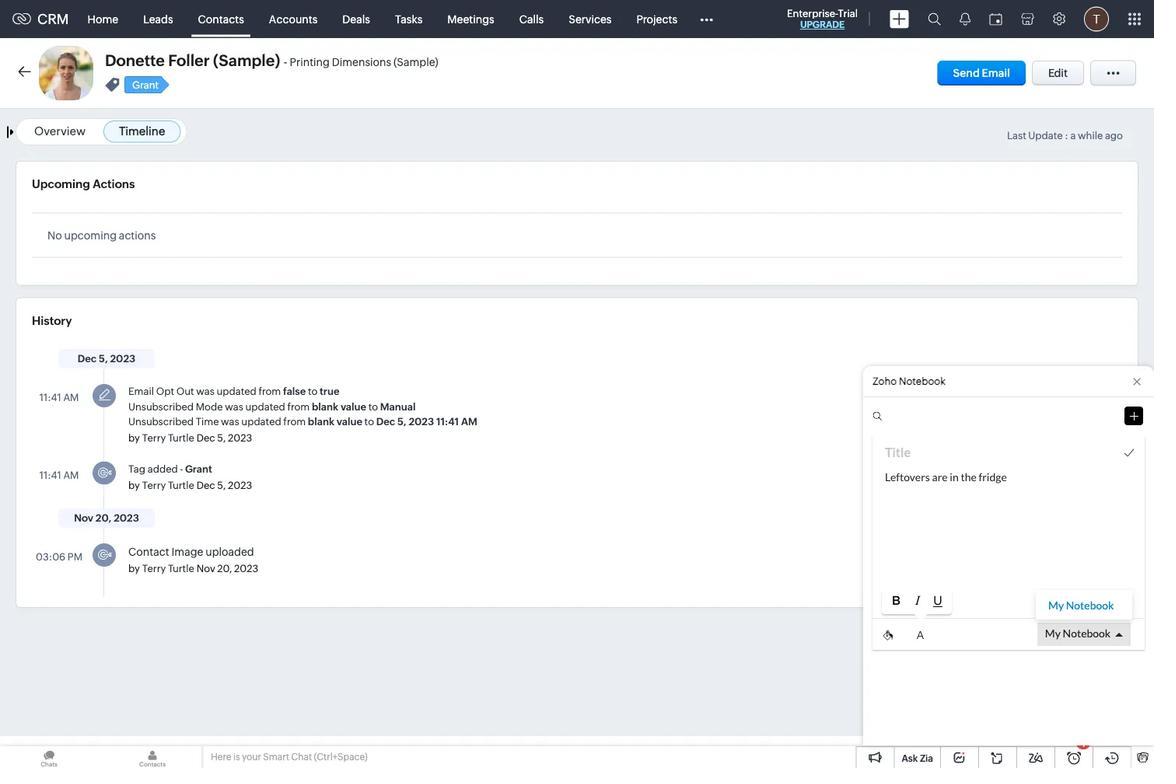 Task type: describe. For each thing, give the bounding box(es) containing it.
services link
[[557, 0, 624, 38]]

leads
[[143, 13, 173, 25]]

terry inside "tag added - grant by terry turtle dec 5, 2023"
[[142, 480, 166, 491]]

upcoming
[[32, 177, 90, 191]]

ago
[[1106, 130, 1124, 142]]

contacts
[[198, 13, 244, 25]]

home
[[88, 13, 118, 25]]

(ctrl+space)
[[314, 752, 368, 763]]

by inside "tag added - grant by terry turtle dec 5, 2023"
[[128, 480, 140, 491]]

2023 inside contact image uploaded by terry turtle nov 20, 2023
[[234, 563, 259, 575]]

accounts link
[[257, 0, 330, 38]]

2 vertical spatial was
[[221, 416, 239, 428]]

- inside "tag added - grant by terry turtle dec 5, 2023"
[[180, 463, 183, 475]]

calls
[[520, 13, 544, 25]]

crm link
[[12, 11, 69, 27]]

upgrade
[[801, 19, 845, 30]]

update
[[1029, 130, 1064, 142]]

11:41 for email opt out was updated from false to true unsubscribed mode was updated from blank value to manual unsubscribed time was updated from blank value to dec 5, 2023 11:41 am by terry turtle dec 5, 2023
[[39, 392, 61, 404]]

calls link
[[507, 0, 557, 38]]

am inside the email opt out was updated from false to true unsubscribed mode was updated from blank value to manual unsubscribed time was updated from blank value to dec 5, 2023 11:41 am by terry turtle dec 5, 2023
[[461, 416, 478, 428]]

terry inside the email opt out was updated from false to true unsubscribed mode was updated from blank value to manual unsubscribed time was updated from blank value to dec 5, 2023 11:41 am by terry turtle dec 5, 2023
[[142, 433, 166, 444]]

1 vertical spatial to
[[369, 401, 378, 413]]

1 vertical spatial value
[[337, 416, 363, 428]]

0 horizontal spatial (sample)
[[213, 52, 280, 70]]

accounts
[[269, 13, 318, 25]]

your
[[242, 752, 261, 763]]

manual
[[380, 401, 416, 413]]

email opt out was updated from false to true unsubscribed mode was updated from blank value to manual unsubscribed time was updated from blank value to dec 5, 2023 11:41 am by terry turtle dec 5, 2023
[[128, 386, 478, 444]]

send
[[954, 67, 980, 79]]

timeline link
[[119, 125, 165, 138]]

profile image
[[1085, 7, 1110, 32]]

03:06 pm
[[36, 552, 82, 563]]

11:41 am for tag
[[39, 470, 79, 481]]

dec 5, 2023
[[78, 353, 136, 365]]

:
[[1066, 130, 1069, 142]]

2 vertical spatial updated
[[241, 416, 281, 428]]

home link
[[75, 0, 131, 38]]

true
[[320, 386, 340, 398]]

meetings link
[[435, 0, 507, 38]]

edit
[[1049, 67, 1068, 79]]

nov inside contact image uploaded by terry turtle nov 20, 2023
[[197, 563, 215, 575]]

a
[[1071, 130, 1076, 142]]

signals element
[[951, 0, 980, 38]]

email inside button
[[983, 67, 1011, 79]]

tasks link
[[383, 0, 435, 38]]

projects
[[637, 13, 678, 25]]

send email button
[[938, 61, 1026, 86]]

ask
[[902, 754, 918, 764]]

turtle inside "tag added - grant by terry turtle dec 5, 2023"
[[168, 480, 194, 491]]

20, inside contact image uploaded by terry turtle nov 20, 2023
[[217, 563, 232, 575]]

smart
[[263, 752, 289, 763]]

no upcoming actions
[[47, 229, 156, 242]]

dimensions
[[332, 56, 392, 68]]

11:41 inside the email opt out was updated from false to true unsubscribed mode was updated from blank value to manual unsubscribed time was updated from blank value to dec 5, 2023 11:41 am by terry turtle dec 5, 2023
[[436, 416, 459, 428]]

1 vertical spatial blank
[[308, 416, 335, 428]]

leads link
[[131, 0, 186, 38]]

no
[[47, 229, 62, 242]]

upcoming actions
[[32, 177, 135, 191]]

is
[[233, 752, 240, 763]]

terry inside contact image uploaded by terry turtle nov 20, 2023
[[142, 563, 166, 575]]

1 vertical spatial updated
[[245, 401, 285, 413]]

contact
[[128, 546, 169, 558]]

uploaded
[[206, 546, 254, 558]]

11:41 am for email
[[39, 392, 79, 404]]

0 vertical spatial was
[[196, 386, 215, 398]]

actions
[[119, 229, 156, 242]]

grant inside "tag added - grant by terry turtle dec 5, 2023"
[[185, 463, 212, 475]]

tag
[[128, 463, 146, 475]]

while
[[1079, 130, 1104, 142]]

by inside the email opt out was updated from false to true unsubscribed mode was updated from blank value to manual unsubscribed time was updated from blank value to dec 5, 2023 11:41 am by terry turtle dec 5, 2023
[[128, 433, 140, 444]]

email inside the email opt out was updated from false to true unsubscribed mode was updated from blank value to manual unsubscribed time was updated from blank value to dec 5, 2023 11:41 am by terry turtle dec 5, 2023
[[128, 386, 154, 398]]

overview link
[[34, 125, 86, 138]]

chat
[[291, 752, 312, 763]]

tag added - grant by terry turtle dec 5, 2023
[[128, 463, 252, 491]]

0 horizontal spatial 20,
[[96, 513, 112, 524]]



Task type: vqa. For each thing, say whether or not it's contained in the screenshot.


Task type: locate. For each thing, give the bounding box(es) containing it.
donette foller (sample) - printing dimensions (sample)
[[105, 52, 439, 70]]

by inside contact image uploaded by terry turtle nov 20, 2023
[[128, 563, 140, 575]]

turtle down 'image'
[[168, 563, 194, 575]]

1 by from the top
[[128, 433, 140, 444]]

signals image
[[960, 12, 971, 26]]

mode
[[196, 401, 223, 413]]

- inside donette foller (sample) - printing dimensions (sample)
[[284, 55, 288, 69]]

0 horizontal spatial nov
[[74, 513, 93, 524]]

profile element
[[1075, 0, 1119, 38]]

last
[[1008, 130, 1027, 142]]

ask zia
[[902, 754, 934, 764]]

2 vertical spatial terry
[[142, 563, 166, 575]]

- left the printing at the top
[[284, 55, 288, 69]]

0 vertical spatial grant
[[132, 79, 159, 91]]

last update : a while ago
[[1008, 130, 1124, 142]]

(sample) inside donette foller (sample) - printing dimensions (sample)
[[394, 56, 439, 68]]

turtle inside the email opt out was updated from false to true unsubscribed mode was updated from blank value to manual unsubscribed time was updated from blank value to dec 5, 2023 11:41 am by terry turtle dec 5, 2023
[[168, 433, 194, 444]]

(sample)
[[213, 52, 280, 70], [394, 56, 439, 68]]

time
[[196, 416, 219, 428]]

services
[[569, 13, 612, 25]]

terry down added
[[142, 480, 166, 491]]

1 turtle from the top
[[168, 433, 194, 444]]

(sample) down the tasks link at the top left of page
[[394, 56, 439, 68]]

notebook
[[899, 376, 946, 388]]

enterprise-
[[788, 7, 839, 19]]

1 horizontal spatial -
[[284, 55, 288, 69]]

0 vertical spatial 20,
[[96, 513, 112, 524]]

by up tag
[[128, 433, 140, 444]]

dec
[[78, 353, 97, 365], [376, 416, 395, 428], [197, 433, 215, 444], [197, 480, 215, 491]]

0 vertical spatial email
[[983, 67, 1011, 79]]

0 vertical spatial -
[[284, 55, 288, 69]]

search element
[[919, 0, 951, 38]]

5,
[[99, 353, 108, 365], [398, 416, 407, 428], [217, 433, 226, 444], [217, 480, 226, 491]]

(sample) down contacts link
[[213, 52, 280, 70]]

foller
[[168, 52, 210, 70]]

updated down false
[[245, 401, 285, 413]]

1 vertical spatial -
[[180, 463, 183, 475]]

1 vertical spatial grant
[[185, 463, 212, 475]]

contact image uploaded by terry turtle nov 20, 2023
[[128, 546, 259, 575]]

grant down donette
[[132, 79, 159, 91]]

value left manual
[[341, 401, 367, 413]]

search image
[[928, 12, 942, 26]]

03:06
[[36, 552, 66, 563]]

zia
[[921, 754, 934, 764]]

was up the mode at the bottom
[[196, 386, 215, 398]]

Other Modules field
[[690, 7, 724, 32]]

1 vertical spatial was
[[225, 401, 243, 413]]

2 11:41 am from the top
[[39, 470, 79, 481]]

11:41 for tag added - grant by terry turtle dec 5, 2023
[[39, 470, 61, 481]]

2 vertical spatial turtle
[[168, 563, 194, 575]]

0 vertical spatial nov
[[74, 513, 93, 524]]

create menu element
[[881, 0, 919, 38]]

11:41 am up nov 20, 2023
[[39, 470, 79, 481]]

overview
[[34, 125, 86, 138]]

image
[[172, 546, 203, 558]]

2 vertical spatial 11:41
[[39, 470, 61, 481]]

1 horizontal spatial email
[[983, 67, 1011, 79]]

unsubscribed
[[128, 401, 194, 413], [128, 416, 194, 428]]

nov 20, 2023
[[74, 513, 139, 524]]

value
[[341, 401, 367, 413], [337, 416, 363, 428]]

1 vertical spatial 11:41
[[436, 416, 459, 428]]

by down tag
[[128, 480, 140, 491]]

0 vertical spatial unsubscribed
[[128, 401, 194, 413]]

donette
[[105, 52, 165, 70]]

terry down 'contact'
[[142, 563, 166, 575]]

contacts link
[[186, 0, 257, 38]]

added
[[148, 463, 178, 475]]

1 vertical spatial am
[[461, 416, 478, 428]]

1 vertical spatial nov
[[197, 563, 215, 575]]

email left opt
[[128, 386, 154, 398]]

turtle up added
[[168, 433, 194, 444]]

1 11:41 am from the top
[[39, 392, 79, 404]]

2 vertical spatial from
[[284, 416, 306, 428]]

turtle
[[168, 433, 194, 444], [168, 480, 194, 491], [168, 563, 194, 575]]

0 vertical spatial updated
[[217, 386, 257, 398]]

0 vertical spatial turtle
[[168, 433, 194, 444]]

deals
[[343, 13, 370, 25]]

was right "time"
[[221, 416, 239, 428]]

1 vertical spatial from
[[288, 401, 310, 413]]

blank
[[312, 401, 339, 413], [308, 416, 335, 428]]

nov up pm
[[74, 513, 93, 524]]

turtle down added
[[168, 480, 194, 491]]

turtle inside contact image uploaded by terry turtle nov 20, 2023
[[168, 563, 194, 575]]

11:41 am
[[39, 392, 79, 404], [39, 470, 79, 481]]

0 vertical spatial value
[[341, 401, 367, 413]]

updated
[[217, 386, 257, 398], [245, 401, 285, 413], [241, 416, 281, 428]]

1 vertical spatial 20,
[[217, 563, 232, 575]]

zoho notebook
[[873, 376, 946, 388]]

0 horizontal spatial email
[[128, 386, 154, 398]]

1 vertical spatial by
[[128, 480, 140, 491]]

was right the mode at the bottom
[[225, 401, 243, 413]]

2 by from the top
[[128, 480, 140, 491]]

edit button
[[1033, 61, 1085, 86]]

from
[[259, 386, 281, 398], [288, 401, 310, 413], [284, 416, 306, 428]]

pm
[[68, 552, 82, 563]]

nov
[[74, 513, 93, 524], [197, 563, 215, 575]]

0 vertical spatial by
[[128, 433, 140, 444]]

20,
[[96, 513, 112, 524], [217, 563, 232, 575]]

0 horizontal spatial -
[[180, 463, 183, 475]]

to
[[308, 386, 318, 398], [369, 401, 378, 413], [365, 416, 374, 428]]

1 vertical spatial terry
[[142, 480, 166, 491]]

2 turtle from the top
[[168, 480, 194, 491]]

here
[[211, 752, 231, 763]]

create menu image
[[890, 10, 910, 28]]

0 vertical spatial 11:41 am
[[39, 392, 79, 404]]

1 vertical spatial email
[[128, 386, 154, 398]]

upcoming
[[64, 229, 117, 242]]

0 horizontal spatial grant
[[132, 79, 159, 91]]

1 horizontal spatial (sample)
[[394, 56, 439, 68]]

2 vertical spatial to
[[365, 416, 374, 428]]

2 unsubscribed from the top
[[128, 416, 194, 428]]

here is your smart chat (ctrl+space)
[[211, 752, 368, 763]]

value down true at bottom left
[[337, 416, 363, 428]]

email right the send
[[983, 67, 1011, 79]]

nov down 'image'
[[197, 563, 215, 575]]

tasks
[[395, 13, 423, 25]]

0 vertical spatial from
[[259, 386, 281, 398]]

2 terry from the top
[[142, 480, 166, 491]]

- right added
[[180, 463, 183, 475]]

3 by from the top
[[128, 563, 140, 575]]

1 unsubscribed from the top
[[128, 401, 194, 413]]

terry up added
[[142, 433, 166, 444]]

1 vertical spatial turtle
[[168, 480, 194, 491]]

email
[[983, 67, 1011, 79], [128, 386, 154, 398]]

grant
[[132, 79, 159, 91], [185, 463, 212, 475]]

2 vertical spatial by
[[128, 563, 140, 575]]

1 terry from the top
[[142, 433, 166, 444]]

calendar image
[[990, 13, 1003, 25]]

zoho
[[873, 376, 897, 388]]

0 vertical spatial 11:41
[[39, 392, 61, 404]]

send email
[[954, 67, 1011, 79]]

0 vertical spatial terry
[[142, 433, 166, 444]]

deals link
[[330, 0, 383, 38]]

enterprise-trial upgrade
[[788, 7, 858, 30]]

trial
[[839, 7, 858, 19]]

2023 inside "tag added - grant by terry turtle dec 5, 2023"
[[228, 480, 252, 491]]

grant right added
[[185, 463, 212, 475]]

contacts image
[[103, 747, 202, 769]]

am for tag added - grant by terry turtle dec 5, 2023
[[63, 470, 79, 481]]

timeline
[[119, 125, 165, 138]]

am
[[63, 392, 79, 404], [461, 416, 478, 428], [63, 470, 79, 481]]

0 vertical spatial blank
[[312, 401, 339, 413]]

updated right "time"
[[241, 416, 281, 428]]

history
[[32, 314, 72, 328]]

crm
[[37, 11, 69, 27]]

am for email opt out was updated from false to true unsubscribed mode was updated from blank value to manual unsubscribed time was updated from blank value to dec 5, 2023 11:41 am by terry turtle dec 5, 2023
[[63, 392, 79, 404]]

out
[[176, 386, 194, 398]]

projects link
[[624, 0, 690, 38]]

actions
[[93, 177, 135, 191]]

dec inside "tag added - grant by terry turtle dec 5, 2023"
[[197, 480, 215, 491]]

2023
[[110, 353, 136, 365], [409, 416, 434, 428], [228, 433, 252, 444], [228, 480, 252, 491], [114, 513, 139, 524], [234, 563, 259, 575]]

by
[[128, 433, 140, 444], [128, 480, 140, 491], [128, 563, 140, 575]]

5, inside "tag added - grant by terry turtle dec 5, 2023"
[[217, 480, 226, 491]]

11:41
[[39, 392, 61, 404], [436, 416, 459, 428], [39, 470, 61, 481]]

11:41 am down the dec 5, 2023
[[39, 392, 79, 404]]

1 vertical spatial unsubscribed
[[128, 416, 194, 428]]

printing dimensions (sample) link
[[290, 56, 439, 69]]

updated up the mode at the bottom
[[217, 386, 257, 398]]

2 vertical spatial am
[[63, 470, 79, 481]]

terry
[[142, 433, 166, 444], [142, 480, 166, 491], [142, 563, 166, 575]]

3 terry from the top
[[142, 563, 166, 575]]

by down 'contact'
[[128, 563, 140, 575]]

1 horizontal spatial nov
[[197, 563, 215, 575]]

false
[[283, 386, 306, 398]]

chats image
[[0, 747, 98, 769]]

1 horizontal spatial 20,
[[217, 563, 232, 575]]

printing
[[290, 56, 330, 68]]

meetings
[[448, 13, 495, 25]]

0 vertical spatial am
[[63, 392, 79, 404]]

0 vertical spatial to
[[308, 386, 318, 398]]

1 vertical spatial 11:41 am
[[39, 470, 79, 481]]

1 horizontal spatial grant
[[185, 463, 212, 475]]

3 turtle from the top
[[168, 563, 194, 575]]

opt
[[156, 386, 174, 398]]



